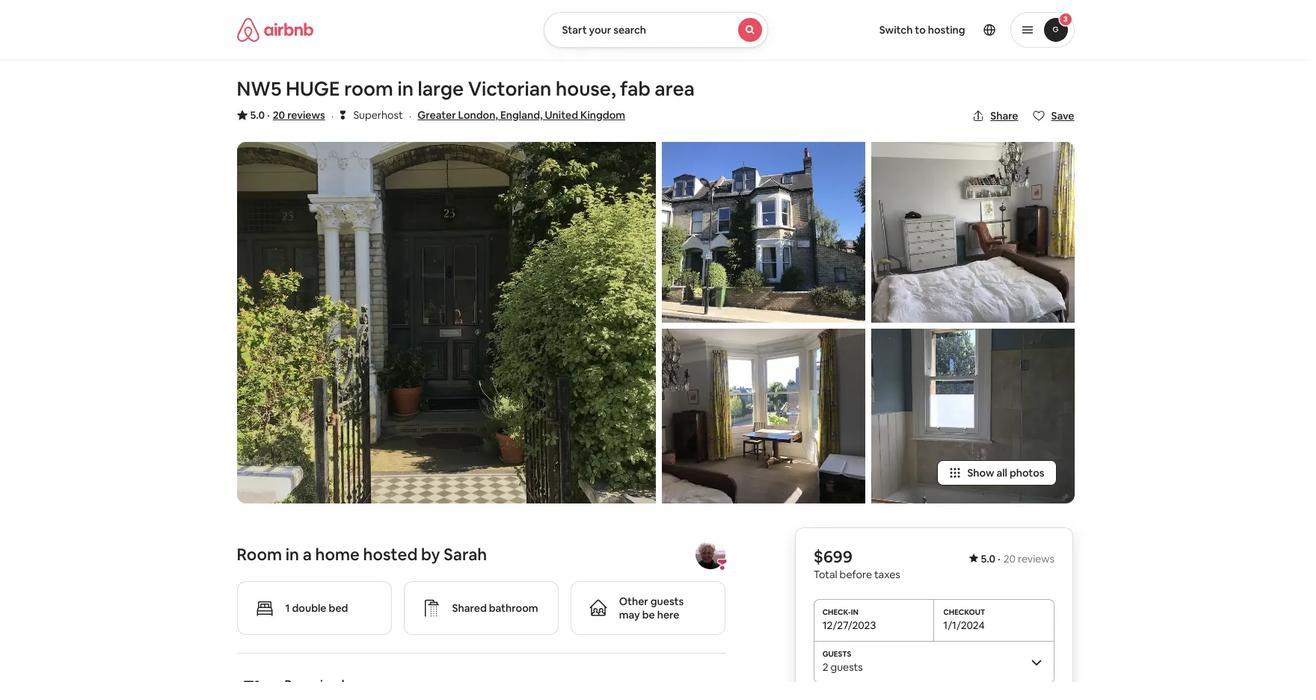 Task type: describe. For each thing, give the bounding box(es) containing it.
1 vertical spatial 20
[[1004, 553, 1016, 566]]

1 vertical spatial 5.0 · 20 reviews
[[981, 553, 1055, 566]]

start your search button
[[543, 12, 768, 48]]

nw5
[[237, 76, 282, 102]]

sarah
[[444, 544, 487, 565]]

󰀃
[[340, 108, 346, 122]]

home
[[315, 544, 360, 565]]

switch
[[879, 23, 913, 37]]

greater
[[418, 108, 456, 122]]

bedroom image
[[871, 142, 1074, 323]]

switch to hosting
[[879, 23, 965, 37]]

other guests may be here
[[619, 595, 684, 622]]

england,
[[500, 108, 543, 122]]

all
[[997, 467, 1007, 480]]

bedroom image
[[662, 329, 865, 504]]

search
[[613, 23, 646, 37]]

by
[[421, 544, 440, 565]]

greater london, england, united kingdom button
[[418, 106, 625, 124]]

12/27/2023
[[823, 619, 877, 633]]

bathroom image
[[871, 329, 1074, 504]]

united
[[545, 108, 578, 122]]

kingdom
[[580, 108, 625, 122]]

other
[[619, 595, 648, 609]]

large
[[418, 76, 464, 102]]

fab
[[620, 76, 651, 102]]

hosted
[[363, 544, 418, 565]]

guests for 2 guests
[[831, 661, 863, 674]]

0 horizontal spatial 5.0
[[250, 108, 265, 122]]

room
[[237, 544, 282, 565]]

0 vertical spatial 20
[[273, 108, 285, 122]]

total
[[814, 568, 838, 582]]

2 guests
[[823, 661, 863, 674]]

0 horizontal spatial in
[[286, 544, 299, 565]]

3 button
[[1010, 12, 1074, 48]]

3
[[1063, 14, 1068, 24]]

be
[[642, 609, 655, 622]]

1 horizontal spatial in
[[397, 76, 414, 102]]

1 horizontal spatial reviews
[[1018, 553, 1055, 566]]

1 horizontal spatial 5.0
[[981, 553, 996, 566]]

share button
[[967, 103, 1024, 129]]

house,
[[556, 76, 616, 102]]

guests for other guests may be here
[[651, 595, 684, 609]]

2 guests button
[[814, 642, 1055, 683]]

sarah is a superhost. image
[[716, 559, 728, 571]]

1 double bed
[[285, 602, 348, 615]]



Task type: locate. For each thing, give the bounding box(es) containing it.
double
[[292, 602, 326, 615]]

hosting
[[928, 23, 965, 37]]

start your search
[[562, 23, 646, 37]]

0 vertical spatial in
[[397, 76, 414, 102]]

taxes
[[875, 568, 901, 582]]

guests right other
[[651, 595, 684, 609]]

to
[[915, 23, 926, 37]]

shared
[[452, 602, 487, 615]]

a
[[303, 544, 312, 565]]

guests inside popup button
[[831, 661, 863, 674]]

5.0 down nw5
[[250, 108, 265, 122]]

1 horizontal spatial 5.0 · 20 reviews
[[981, 553, 1055, 566]]

room
[[344, 76, 393, 102]]

area
[[655, 76, 695, 102]]

show
[[967, 467, 994, 480]]

0 vertical spatial reviews
[[287, 108, 325, 122]]

bathroom
[[489, 602, 538, 615]]

room in a home hosted by sarah
[[237, 544, 487, 565]]

show all photos button
[[937, 461, 1056, 486]]

profile element
[[786, 0, 1074, 60]]

1 vertical spatial reviews
[[1018, 553, 1055, 566]]

0 horizontal spatial reviews
[[287, 108, 325, 122]]

guests right 2
[[831, 661, 863, 674]]

0 vertical spatial 5.0 · 20 reviews
[[250, 108, 325, 122]]

start
[[562, 23, 587, 37]]

0 vertical spatial 5.0
[[250, 108, 265, 122]]

· greater london, england, united kingdom
[[409, 108, 625, 124]]

1 horizontal spatial guests
[[831, 661, 863, 674]]

reviews
[[287, 108, 325, 122], [1018, 553, 1055, 566]]

your
[[589, 23, 611, 37]]

guests inside other guests may be here
[[651, 595, 684, 609]]

0 horizontal spatial 5.0 · 20 reviews
[[250, 108, 325, 122]]

1 horizontal spatial 20
[[1004, 553, 1016, 566]]

bed
[[329, 602, 348, 615]]

huge
[[286, 76, 340, 102]]

may
[[619, 609, 640, 622]]

save
[[1051, 109, 1074, 123]]

victorian
[[468, 76, 552, 102]]

in left a
[[286, 544, 299, 565]]

1
[[285, 602, 290, 615]]

5.0
[[250, 108, 265, 122], [981, 553, 996, 566]]

0 horizontal spatial 20
[[273, 108, 285, 122]]

before
[[840, 568, 872, 582]]

front door image
[[237, 142, 656, 504]]

$699
[[814, 547, 853, 568]]

switch to hosting link
[[870, 14, 974, 46]]

0 horizontal spatial guests
[[651, 595, 684, 609]]

save button
[[1027, 103, 1080, 129]]

here
[[657, 609, 679, 622]]

0 vertical spatial guests
[[651, 595, 684, 609]]

superhost
[[353, 108, 403, 122]]

nw5 huge room in large victorian house, fab area
[[237, 76, 695, 102]]

1/1/2024
[[944, 619, 985, 633]]

1 vertical spatial 5.0
[[981, 553, 996, 566]]

20 reviews button
[[273, 108, 325, 123]]

·
[[267, 108, 270, 122], [331, 108, 334, 124], [409, 108, 412, 124], [998, 553, 1001, 566]]

5.0 up 1/1/2024
[[981, 553, 996, 566]]

front of house. the room is the one on the first floor with a bay window image
[[662, 142, 865, 323]]

show all photos
[[967, 467, 1044, 480]]

in left large
[[397, 76, 414, 102]]

Start your search search field
[[543, 12, 768, 48]]

photos
[[1010, 467, 1044, 480]]

london,
[[458, 108, 498, 122]]

2
[[823, 661, 829, 674]]

20
[[273, 108, 285, 122], [1004, 553, 1016, 566]]

in
[[397, 76, 414, 102], [286, 544, 299, 565]]

$699 total before taxes
[[814, 547, 901, 582]]

sarah image
[[695, 540, 725, 570], [695, 540, 725, 570]]

5.0 · 20 reviews
[[250, 108, 325, 122], [981, 553, 1055, 566]]

share
[[990, 109, 1018, 123]]

guests
[[651, 595, 684, 609], [831, 661, 863, 674]]

1 vertical spatial in
[[286, 544, 299, 565]]

1 vertical spatial guests
[[831, 661, 863, 674]]

shared bathroom
[[452, 602, 538, 615]]



Task type: vqa. For each thing, say whether or not it's contained in the screenshot.
11
no



